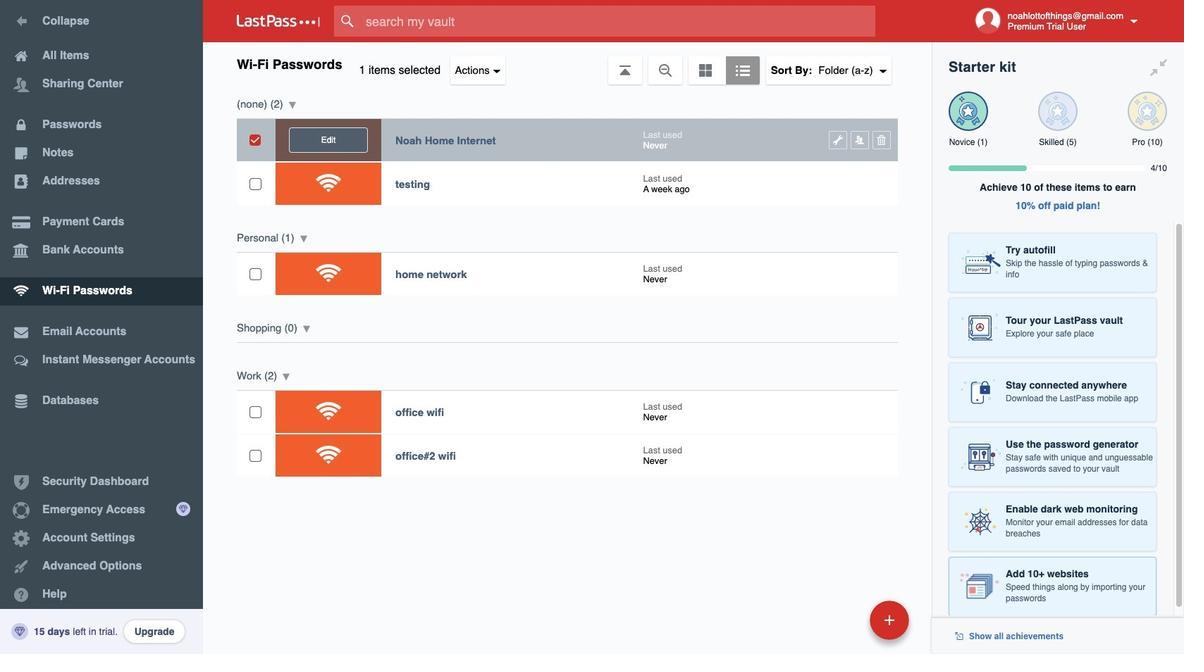 Task type: locate. For each thing, give the bounding box(es) containing it.
search my vault text field
[[334, 6, 897, 37]]

Search search field
[[334, 6, 897, 37]]



Task type: vqa. For each thing, say whether or not it's contained in the screenshot.
Vault options NAVIGATION
yes



Task type: describe. For each thing, give the bounding box(es) containing it.
new item element
[[773, 601, 914, 641]]

lastpass image
[[237, 15, 320, 27]]

new item navigation
[[773, 597, 918, 655]]

vault options navigation
[[203, 42, 932, 85]]

main navigation navigation
[[0, 0, 203, 655]]



